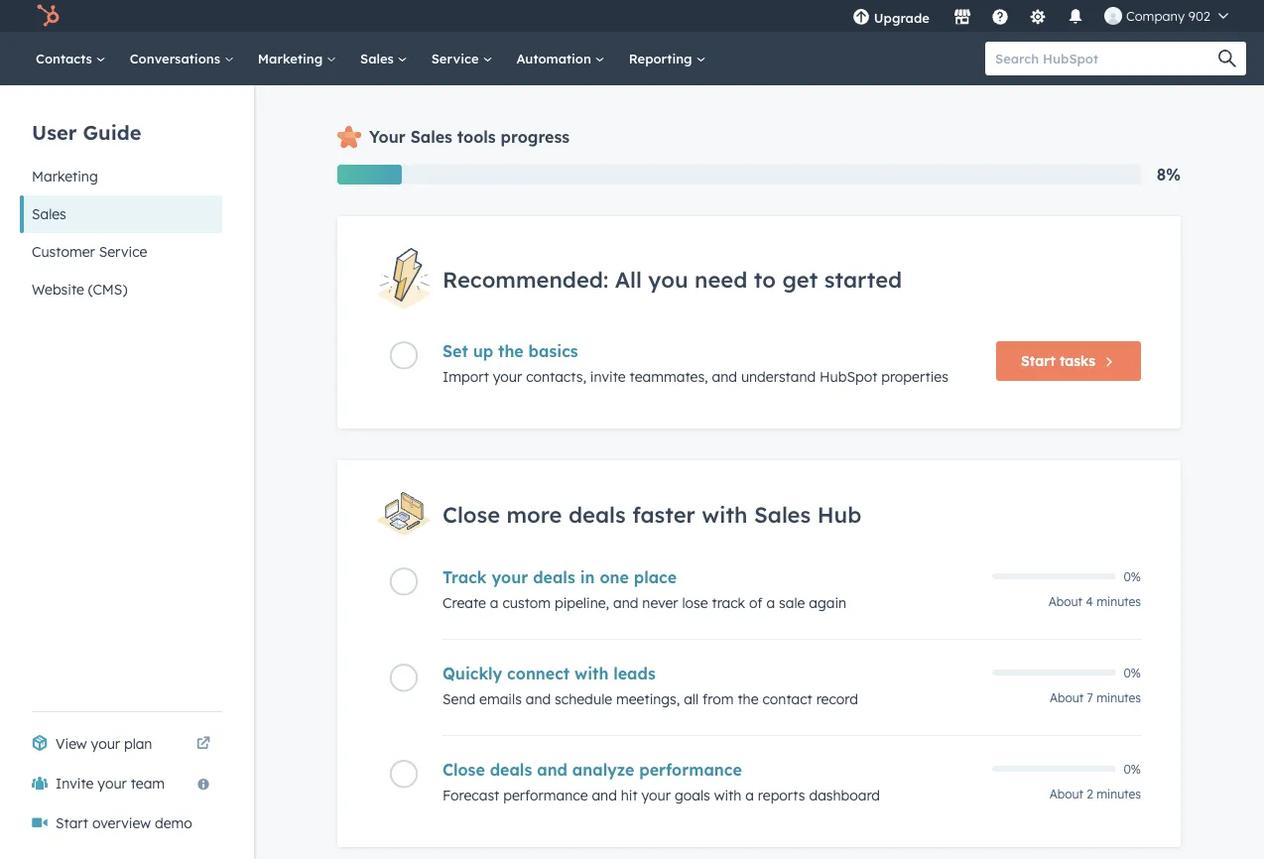 Task type: locate. For each thing, give the bounding box(es) containing it.
minutes right 4
[[1097, 595, 1142, 610]]

the inside quickly connect with leads send emails and schedule meetings, all from the contact record
[[738, 691, 759, 708]]

start inside start tasks button
[[1022, 353, 1056, 370]]

1 vertical spatial with
[[575, 664, 609, 684]]

demo
[[155, 815, 192, 832]]

1 vertical spatial deals
[[533, 568, 576, 588]]

company 902 button
[[1093, 0, 1241, 32]]

sales up the your
[[360, 50, 398, 67]]

your sales tools progress progress bar
[[338, 165, 402, 185]]

2 vertical spatial 0%
[[1124, 762, 1142, 777]]

forecast
[[443, 787, 500, 805]]

custom
[[503, 595, 551, 612]]

close for close more deals faster with sales hub
[[443, 501, 500, 528]]

start down invite at the left
[[56, 815, 88, 832]]

automation
[[517, 50, 595, 67]]

minutes right "7"
[[1097, 691, 1142, 706]]

close more deals faster with sales hub
[[443, 501, 862, 528]]

start inside start overview demo link
[[56, 815, 88, 832]]

0 vertical spatial about
[[1049, 595, 1083, 610]]

0% for quickly connect with leads
[[1124, 666, 1142, 681]]

hubspot
[[820, 369, 878, 386]]

and left analyze
[[537, 761, 568, 780]]

search button
[[1209, 42, 1247, 75]]

3 minutes from the top
[[1097, 787, 1142, 802]]

close left more
[[443, 501, 500, 528]]

1 vertical spatial performance
[[504, 787, 588, 805]]

with up schedule
[[575, 664, 609, 684]]

0% for close deals and analyze performance
[[1124, 762, 1142, 777]]

all
[[615, 265, 642, 293]]

your sales tools progress
[[369, 127, 570, 147]]

sale
[[779, 595, 806, 612]]

teammates,
[[630, 369, 708, 386]]

0% up about 4 minutes
[[1124, 569, 1142, 584]]

with down close deals and analyze performance button
[[714, 787, 742, 805]]

start left tasks
[[1022, 353, 1056, 370]]

deals right more
[[569, 501, 626, 528]]

emails
[[480, 691, 522, 708]]

deals inside the close deals and analyze performance forecast performance and hit your goals with a reports dashboard
[[490, 761, 532, 780]]

0 vertical spatial marketing
[[258, 50, 327, 67]]

marketing left sales link
[[258, 50, 327, 67]]

view
[[56, 736, 87, 753]]

and down connect
[[526, 691, 551, 708]]

1 horizontal spatial a
[[746, 787, 754, 805]]

0 vertical spatial minutes
[[1097, 595, 1142, 610]]

sales inside button
[[32, 206, 66, 223]]

deals for your
[[533, 568, 576, 588]]

about for close deals and analyze performance
[[1050, 787, 1084, 802]]

minutes right the 2
[[1097, 787, 1142, 802]]

a right create
[[490, 595, 499, 612]]

invite
[[56, 775, 94, 793]]

hub
[[818, 501, 862, 528]]

you
[[649, 265, 689, 293]]

about left the 2
[[1050, 787, 1084, 802]]

2 minutes from the top
[[1097, 691, 1142, 706]]

start for start overview demo
[[56, 815, 88, 832]]

contacts link
[[24, 32, 118, 85]]

sales up customer
[[32, 206, 66, 223]]

0 vertical spatial close
[[443, 501, 500, 528]]

about left "7"
[[1050, 691, 1084, 706]]

minutes for quickly connect with leads
[[1097, 691, 1142, 706]]

place
[[634, 568, 677, 588]]

team
[[131, 775, 165, 793]]

0 horizontal spatial service
[[99, 243, 147, 261]]

close up forecast
[[443, 761, 485, 780]]

your left team
[[98, 775, 127, 793]]

performance
[[640, 761, 742, 780], [504, 787, 588, 805]]

1 0% from the top
[[1124, 569, 1142, 584]]

marketing link
[[246, 32, 349, 85]]

customer service button
[[20, 233, 222, 271]]

deals inside track your deals in one place create a custom pipeline, and never lose track of a sale again
[[533, 568, 576, 588]]

sales right the your
[[411, 127, 453, 147]]

0% up about 2 minutes at the right bottom of the page
[[1124, 762, 1142, 777]]

0 vertical spatial the
[[498, 342, 524, 362]]

service link
[[420, 32, 505, 85]]

2 vertical spatial minutes
[[1097, 787, 1142, 802]]

link opens in a new window image
[[197, 738, 210, 752]]

send
[[443, 691, 476, 708]]

0 vertical spatial start
[[1022, 353, 1056, 370]]

conversations
[[130, 50, 224, 67]]

the right up
[[498, 342, 524, 362]]

upgrade
[[874, 9, 930, 26]]

your down up
[[493, 369, 522, 386]]

3 0% from the top
[[1124, 762, 1142, 777]]

0 vertical spatial with
[[702, 501, 748, 528]]

deals
[[569, 501, 626, 528], [533, 568, 576, 588], [490, 761, 532, 780]]

about 7 minutes
[[1050, 691, 1142, 706]]

customer service
[[32, 243, 147, 261]]

0 horizontal spatial start
[[56, 815, 88, 832]]

all
[[684, 691, 699, 708]]

get
[[783, 265, 818, 293]]

0 horizontal spatial the
[[498, 342, 524, 362]]

a inside the close deals and analyze performance forecast performance and hit your goals with a reports dashboard
[[746, 787, 754, 805]]

quickly
[[443, 664, 503, 684]]

service inside button
[[99, 243, 147, 261]]

a right of
[[767, 595, 776, 612]]

your inside track your deals in one place create a custom pipeline, and never lose track of a sale again
[[492, 568, 528, 588]]

0 vertical spatial service
[[432, 50, 483, 67]]

help button
[[984, 0, 1018, 32]]

marketing down user
[[32, 168, 98, 185]]

0%
[[1124, 569, 1142, 584], [1124, 666, 1142, 681], [1124, 762, 1142, 777]]

minutes for close deals and analyze performance
[[1097, 787, 1142, 802]]

1 horizontal spatial performance
[[640, 761, 742, 780]]

the right from
[[738, 691, 759, 708]]

performance up the goals
[[640, 761, 742, 780]]

1 minutes from the top
[[1097, 595, 1142, 610]]

analyze
[[573, 761, 635, 780]]

and down one
[[614, 595, 639, 612]]

track
[[443, 568, 487, 588]]

import
[[443, 369, 489, 386]]

a
[[490, 595, 499, 612], [767, 595, 776, 612], [746, 787, 754, 805]]

set up the basics import your contacts, invite teammates, and understand hubspot properties
[[443, 342, 949, 386]]

about
[[1049, 595, 1083, 610], [1050, 691, 1084, 706], [1050, 787, 1084, 802]]

1 vertical spatial minutes
[[1097, 691, 1142, 706]]

set
[[443, 342, 468, 362]]

deals up forecast
[[490, 761, 532, 780]]

sales
[[360, 50, 398, 67], [411, 127, 453, 147], [32, 206, 66, 223], [754, 501, 811, 528]]

with right faster
[[702, 501, 748, 528]]

1 vertical spatial about
[[1050, 691, 1084, 706]]

1 vertical spatial 0%
[[1124, 666, 1142, 681]]

2 vertical spatial deals
[[490, 761, 532, 780]]

1 close from the top
[[443, 501, 500, 528]]

and down set up the basics button
[[712, 369, 738, 386]]

2 0% from the top
[[1124, 666, 1142, 681]]

your
[[493, 369, 522, 386], [492, 568, 528, 588], [91, 736, 120, 753], [98, 775, 127, 793], [642, 787, 671, 805]]

0 horizontal spatial marketing
[[32, 168, 98, 185]]

menu containing company 902
[[841, 0, 1241, 39]]

track your deals in one place create a custom pipeline, and never lose track of a sale again
[[443, 568, 847, 612]]

service down sales button
[[99, 243, 147, 261]]

1 horizontal spatial start
[[1022, 353, 1056, 370]]

2 vertical spatial about
[[1050, 787, 1084, 802]]

close inside the close deals and analyze performance forecast performance and hit your goals with a reports dashboard
[[443, 761, 485, 780]]

website (cms) button
[[20, 271, 222, 309]]

performance down analyze
[[504, 787, 588, 805]]

0 horizontal spatial performance
[[504, 787, 588, 805]]

2 vertical spatial with
[[714, 787, 742, 805]]

1 vertical spatial the
[[738, 691, 759, 708]]

2 close from the top
[[443, 761, 485, 780]]

your up custom
[[492, 568, 528, 588]]

1 vertical spatial marketing
[[32, 168, 98, 185]]

never
[[643, 595, 679, 612]]

start
[[1022, 353, 1056, 370], [56, 815, 88, 832]]

again
[[809, 595, 847, 612]]

0 vertical spatial 0%
[[1124, 569, 1142, 584]]

your inside button
[[98, 775, 127, 793]]

minutes
[[1097, 595, 1142, 610], [1097, 691, 1142, 706], [1097, 787, 1142, 802]]

your inside the close deals and analyze performance forecast performance and hit your goals with a reports dashboard
[[642, 787, 671, 805]]

need
[[695, 265, 748, 293]]

with inside the close deals and analyze performance forecast performance and hit your goals with a reports dashboard
[[714, 787, 742, 805]]

website
[[32, 281, 84, 298]]

0 vertical spatial deals
[[569, 501, 626, 528]]

1 vertical spatial close
[[443, 761, 485, 780]]

1 horizontal spatial the
[[738, 691, 759, 708]]

your right hit
[[642, 787, 671, 805]]

hubspot link
[[24, 4, 74, 28]]

notifications image
[[1067, 9, 1085, 27]]

conversations link
[[118, 32, 246, 85]]

the
[[498, 342, 524, 362], [738, 691, 759, 708]]

contacts,
[[526, 369, 587, 386]]

and
[[712, 369, 738, 386], [614, 595, 639, 612], [526, 691, 551, 708], [537, 761, 568, 780], [592, 787, 617, 805]]

and inside track your deals in one place create a custom pipeline, and never lose track of a sale again
[[614, 595, 639, 612]]

your left plan
[[91, 736, 120, 753]]

menu
[[841, 0, 1241, 39]]

1 vertical spatial service
[[99, 243, 147, 261]]

and left hit
[[592, 787, 617, 805]]

service right sales link
[[432, 50, 483, 67]]

1 vertical spatial start
[[56, 815, 88, 832]]

view your plan
[[56, 736, 152, 753]]

deals left in at left bottom
[[533, 568, 576, 588]]

invite your team button
[[20, 764, 222, 804]]

in
[[580, 568, 595, 588]]

service
[[432, 50, 483, 67], [99, 243, 147, 261]]

a left reports
[[746, 787, 754, 805]]

recommended: all you need to get started
[[443, 265, 903, 293]]

about left 4
[[1049, 595, 1083, 610]]

company 902
[[1127, 7, 1211, 24]]

0% up about 7 minutes
[[1124, 666, 1142, 681]]

2 horizontal spatial a
[[767, 595, 776, 612]]

one
[[600, 568, 629, 588]]



Task type: vqa. For each thing, say whether or not it's contained in the screenshot.
your associated with team
yes



Task type: describe. For each thing, give the bounding box(es) containing it.
quickly connect with leads send emails and schedule meetings, all from the contact record
[[443, 664, 859, 708]]

help image
[[992, 9, 1010, 27]]

track your deals in one place button
[[443, 568, 981, 588]]

schedule
[[555, 691, 613, 708]]

properties
[[882, 369, 949, 386]]

search image
[[1219, 50, 1237, 68]]

create
[[443, 595, 486, 612]]

your inside set up the basics import your contacts, invite teammates, and understand hubspot properties
[[493, 369, 522, 386]]

1 horizontal spatial service
[[432, 50, 483, 67]]

marketplaces button
[[942, 0, 984, 32]]

your
[[369, 127, 406, 147]]

lose
[[682, 595, 708, 612]]

hit
[[621, 787, 638, 805]]

close for close deals and analyze performance forecast performance and hit your goals with a reports dashboard
[[443, 761, 485, 780]]

user
[[32, 120, 77, 144]]

recommended:
[[443, 265, 609, 293]]

7
[[1088, 691, 1094, 706]]

marketing button
[[20, 158, 222, 196]]

record
[[817, 691, 859, 708]]

automation link
[[505, 32, 617, 85]]

about for track your deals in one place
[[1049, 595, 1083, 610]]

leads
[[614, 664, 656, 684]]

up
[[473, 342, 494, 362]]

upgrade image
[[853, 9, 870, 27]]

Search HubSpot search field
[[986, 42, 1229, 75]]

overview
[[92, 815, 151, 832]]

sales button
[[20, 196, 222, 233]]

and inside quickly connect with leads send emails and schedule meetings, all from the contact record
[[526, 691, 551, 708]]

notifications button
[[1059, 0, 1093, 32]]

guide
[[83, 120, 141, 144]]

basics
[[529, 342, 578, 362]]

2
[[1087, 787, 1094, 802]]

marketing inside button
[[32, 168, 98, 185]]

deals for more
[[569, 501, 626, 528]]

your for team
[[98, 775, 127, 793]]

reporting link
[[617, 32, 718, 85]]

link opens in a new window image
[[197, 733, 210, 757]]

invite your team
[[56, 775, 165, 793]]

1 horizontal spatial marketing
[[258, 50, 327, 67]]

understand
[[741, 369, 816, 386]]

0 vertical spatial performance
[[640, 761, 742, 780]]

mateo roberts image
[[1105, 7, 1123, 25]]

4
[[1086, 595, 1094, 610]]

set up the basics button
[[443, 342, 981, 362]]

close deals and analyze performance button
[[443, 761, 981, 780]]

dashboard
[[810, 787, 881, 805]]

more
[[507, 501, 562, 528]]

user guide views element
[[20, 85, 222, 309]]

the inside set up the basics import your contacts, invite teammates, and understand hubspot properties
[[498, 342, 524, 362]]

start tasks
[[1022, 353, 1096, 370]]

0 horizontal spatial a
[[490, 595, 499, 612]]

marketplaces image
[[954, 9, 972, 27]]

to
[[754, 265, 776, 293]]

company
[[1127, 7, 1186, 24]]

website (cms)
[[32, 281, 127, 298]]

progress
[[501, 127, 570, 147]]

plan
[[124, 736, 152, 753]]

tools
[[457, 127, 496, 147]]

(cms)
[[88, 281, 127, 298]]

contact
[[763, 691, 813, 708]]

start overview demo
[[56, 815, 192, 832]]

invite
[[591, 369, 626, 386]]

8%
[[1157, 165, 1181, 185]]

902
[[1189, 7, 1211, 24]]

with inside quickly connect with leads send emails and schedule meetings, all from the contact record
[[575, 664, 609, 684]]

hubspot image
[[36, 4, 60, 28]]

reports
[[758, 787, 806, 805]]

quickly connect with leads button
[[443, 664, 981, 684]]

goals
[[675, 787, 711, 805]]

connect
[[507, 664, 570, 684]]

settings link
[[1018, 0, 1059, 32]]

meetings,
[[617, 691, 680, 708]]

minutes for track your deals in one place
[[1097, 595, 1142, 610]]

your for deals
[[492, 568, 528, 588]]

from
[[703, 691, 734, 708]]

start tasks button
[[997, 342, 1142, 381]]

of
[[750, 595, 763, 612]]

start for start tasks
[[1022, 353, 1056, 370]]

start overview demo link
[[20, 804, 222, 844]]

customer
[[32, 243, 95, 261]]

user guide
[[32, 120, 141, 144]]

close deals and analyze performance forecast performance and hit your goals with a reports dashboard
[[443, 761, 881, 805]]

reporting
[[629, 50, 696, 67]]

and inside set up the basics import your contacts, invite teammates, and understand hubspot properties
[[712, 369, 738, 386]]

about 2 minutes
[[1050, 787, 1142, 802]]

0% for track your deals in one place
[[1124, 569, 1142, 584]]

about for quickly connect with leads
[[1050, 691, 1084, 706]]

your for plan
[[91, 736, 120, 753]]

tasks
[[1060, 353, 1096, 370]]

pipeline,
[[555, 595, 610, 612]]

settings image
[[1029, 9, 1047, 27]]

about 4 minutes
[[1049, 595, 1142, 610]]

sales left hub
[[754, 501, 811, 528]]

view your plan link
[[20, 725, 222, 764]]

faster
[[633, 501, 696, 528]]

contacts
[[36, 50, 96, 67]]



